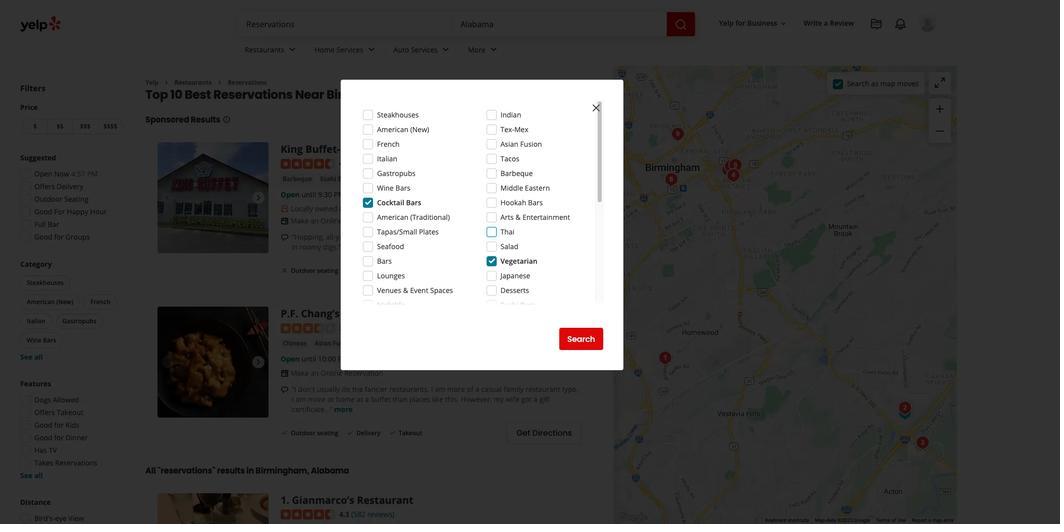 Task type: locate. For each thing, give the bounding box(es) containing it.
chang's
[[301, 307, 340, 321]]

$$$$ button
[[98, 119, 123, 134]]

offers up outdoor seating
[[34, 182, 55, 191]]

seating down more link
[[317, 429, 338, 438]]

1 vertical spatial 16 reservation v2 image
[[281, 369, 289, 377]]

see all button for category
[[20, 352, 43, 362]]

bars
[[338, 175, 351, 183], [396, 183, 410, 193], [406, 198, 421, 208], [528, 198, 543, 208], [377, 257, 392, 266], [520, 300, 535, 310], [43, 336, 56, 345]]

see
[[20, 352, 32, 362], [20, 471, 32, 481]]

2 until from the top
[[302, 354, 316, 364]]

gastropubs down (32 reviews)
[[377, 169, 416, 178]]

0 horizontal spatial fusion
[[333, 339, 353, 348]]

offers down dogs
[[34, 408, 55, 418]]

wine bars
[[377, 183, 410, 193], [27, 336, 56, 345]]

don't
[[298, 385, 315, 394]]

16 locally owned v2 image
[[281, 205, 289, 213]]

all down wine bars button
[[34, 352, 43, 362]]

(new) inside american (new) button
[[56, 298, 73, 307]]

1 horizontal spatial search
[[847, 79, 870, 88]]

0 vertical spatial 4.3
[[339, 159, 349, 168]]

2 24 chevron down v2 image from the left
[[365, 44, 377, 56]]

4 good from the top
[[34, 433, 52, 443]]

see all button down takes
[[20, 471, 43, 481]]

restaurants link up reservations link
[[237, 36, 307, 66]]

24 chevron down v2 image
[[286, 44, 299, 56], [365, 44, 377, 56], [488, 44, 500, 56]]

1 vertical spatial 4.3 star rating image
[[281, 510, 335, 520]]

(32 reviews)
[[351, 159, 390, 168]]

group
[[929, 98, 951, 143], [17, 153, 125, 245], [18, 260, 125, 363], [17, 379, 125, 481]]

auto services
[[394, 45, 438, 54]]

open for king
[[281, 190, 300, 199]]

16 reservation v2 image down chinese link
[[281, 369, 289, 377]]

keyboard shortcuts
[[765, 518, 809, 524]]

all for features
[[34, 471, 43, 481]]

pm right 4:57
[[87, 169, 98, 179]]

2 operated from the left
[[454, 204, 484, 214]]

restaurants up reservations link
[[245, 45, 284, 54]]

outdoor down offers delivery
[[34, 194, 62, 204]]

24 chevron down v2 image left auto
[[365, 44, 377, 56]]

bars down italian button
[[43, 336, 56, 345]]

1 horizontal spatial sushi bars
[[501, 300, 535, 310]]

info icon image
[[487, 205, 495, 213], [487, 205, 495, 213]]

0 vertical spatial reviews)
[[363, 159, 390, 168]]

1 24 chevron down v2 image from the left
[[286, 44, 299, 56]]

see down wine bars button
[[20, 352, 32, 362]]

business
[[748, 18, 778, 28]]

16 speech v2 image for king buffet- pelham
[[281, 234, 289, 242]]

0 horizontal spatial barbeque
[[283, 175, 312, 183]]

0 vertical spatial an
[[311, 216, 319, 226]]

2 16 reservation v2 image from the top
[[281, 369, 289, 377]]

am
[[435, 385, 446, 394], [296, 395, 306, 404]]

4.3 star rating image down gianmarco's
[[281, 510, 335, 520]]

american (new) inside button
[[27, 298, 73, 307]]

open up "16 locally owned v2" image
[[281, 190, 300, 199]]

1 an from the top
[[311, 216, 319, 226]]

1 outdoor seating from the top
[[291, 267, 338, 275]]

for inside 'button'
[[736, 18, 746, 28]]

2 see from the top
[[20, 471, 32, 481]]

make an online reservation down 10:00
[[291, 368, 383, 378]]

eat
[[364, 232, 375, 242]]

wine bars inside search dialog
[[377, 183, 410, 193]]

in right results
[[246, 465, 254, 477]]

see all down takes
[[20, 471, 43, 481]]

group containing features
[[17, 379, 125, 481]]

16 speech v2 image
[[281, 234, 289, 242], [281, 386, 289, 394]]

16 reservation v2 image
[[281, 217, 289, 225], [281, 369, 289, 377]]

2 see all button from the top
[[20, 471, 43, 481]]

3 16 checkmark v2 image from the left
[[389, 429, 397, 437]]

16 speech v2 image left "i
[[281, 386, 289, 394]]

auto services link
[[386, 36, 460, 66]]

for for dinner
[[54, 433, 64, 443]]

1 horizontal spatial am
[[435, 385, 446, 394]]

operated
[[346, 204, 376, 214], [454, 204, 484, 214]]

1 vertical spatial see all
[[20, 471, 43, 481]]

steakhouses inside button
[[27, 279, 64, 287]]

wine inside button
[[27, 336, 42, 345]]

0 horizontal spatial asian fusion
[[315, 339, 353, 348]]

outdoor down certificate…"
[[291, 429, 316, 438]]

restaurants link left 16 chevron right v2 icon
[[175, 78, 212, 87]]

gianmarco's restaurant image
[[655, 348, 676, 369]]

4.3 link for (32
[[339, 158, 349, 169]]

16 reservation v2 image down "16 locally owned v2" image
[[281, 217, 289, 225]]

0 vertical spatial see
[[20, 352, 32, 362]]

2 horizontal spatial more
[[447, 385, 465, 394]]

review
[[830, 18, 854, 28]]

1 all from the top
[[34, 352, 43, 362]]

yelp inside 'button'
[[719, 18, 734, 28]]

1 vertical spatial 16 speech v2 image
[[281, 386, 289, 394]]

group containing category
[[18, 260, 125, 363]]

good for good for happy hour
[[34, 207, 52, 217]]

1 horizontal spatial at
[[357, 395, 363, 404]]

with
[[415, 232, 429, 242]]

reviews) down restaurant
[[367, 510, 395, 519]]

1 vertical spatial online
[[321, 368, 343, 378]]

1 horizontal spatial restaurants link
[[237, 36, 307, 66]]

1 4.3 from the top
[[339, 159, 349, 168]]

2 good from the top
[[34, 232, 52, 242]]

1 services from the left
[[337, 45, 363, 54]]

italian up buffets
[[377, 154, 397, 164]]

restaurants.
[[390, 385, 429, 394]]

p.f. chang's image
[[158, 307, 269, 418]]

1 vertical spatial 4.3 link
[[339, 509, 349, 520]]

10
[[170, 87, 182, 103]]

& right the arts
[[516, 213, 521, 222]]

for for groups
[[54, 232, 64, 242]]

0 vertical spatial fusion
[[520, 139, 542, 149]]

steakhouses
[[377, 110, 419, 120], [27, 279, 64, 287]]

"hopping,
[[292, 232, 324, 242]]

16 checkmark v2 image for delivery
[[347, 429, 355, 437]]

allowed
[[53, 395, 79, 405]]

chinese
[[283, 339, 307, 348]]

1 vertical spatial buffet
[[371, 395, 391, 404]]

get directions
[[517, 428, 572, 439]]

gianmarco's restaurant link
[[292, 494, 414, 507]]

outdoor right "16 close v2" image
[[291, 267, 316, 275]]

search button
[[559, 328, 603, 350]]

1 vertical spatial in
[[246, 465, 254, 477]]

for left business
[[736, 18, 746, 28]]

top 10 best reservations near birmingham, alabama
[[145, 87, 466, 103]]

0 vertical spatial french
[[377, 139, 400, 149]]

group containing suggested
[[17, 153, 125, 245]]

gift
[[540, 395, 550, 404]]

zoom out image
[[934, 125, 946, 137]]

yelp
[[719, 18, 734, 28], [145, 78, 158, 87]]

reservation for family-owned & operated
[[344, 216, 383, 226]]

2 4.3 from the top
[[339, 510, 349, 519]]

birmingham, up 1 on the bottom left of page
[[256, 465, 309, 477]]

reservations up 16 info v2 image
[[213, 87, 293, 103]]

fusion down the mex
[[520, 139, 542, 149]]

of up however,
[[467, 385, 474, 394]]

0 horizontal spatial asian
[[315, 339, 331, 348]]

open down chinese button
[[281, 354, 300, 364]]

takeout down places
[[399, 429, 423, 438]]

report
[[912, 518, 927, 524]]

1 owned from the left
[[315, 204, 337, 214]]

online down locally owned & operated
[[321, 216, 343, 226]]

4.3 link for (582
[[339, 509, 349, 520]]

perry's steakhouse & grille - birmingham image
[[913, 433, 933, 453]]

1 4.3 star rating image from the top
[[281, 159, 335, 169]]

offers for offers delivery
[[34, 182, 55, 191]]

barbeque up the 'open until 9:30 pm'
[[283, 175, 312, 183]]

24 chevron down v2 image for home services
[[365, 44, 377, 56]]

4.3 star rating image
[[281, 159, 335, 169], [281, 510, 335, 520]]

1 online from the top
[[321, 216, 343, 226]]

sushi
[[320, 175, 336, 183], [501, 300, 518, 310]]

2 vertical spatial pm
[[338, 354, 349, 364]]

good up 'has tv'
[[34, 433, 52, 443]]

reviews) for (32 reviews)
[[363, 159, 390, 168]]

1 horizontal spatial restaurants
[[245, 45, 284, 54]]

until up locally
[[302, 190, 316, 199]]

0 horizontal spatial french
[[90, 298, 111, 307]]

slideshow element for king
[[158, 143, 269, 254]]

(traditional)
[[410, 213, 450, 222]]

top
[[145, 87, 168, 103]]

good down offers takeout
[[34, 421, 52, 430]]

1 vertical spatial all
[[34, 471, 43, 481]]

asian up tacos
[[501, 139, 519, 149]]

1 vertical spatial see
[[20, 471, 32, 481]]

16 checkmark v2 image
[[281, 429, 289, 437], [347, 429, 355, 437], [389, 429, 397, 437]]

0 horizontal spatial search
[[567, 334, 595, 345]]

1 vertical spatial an
[[311, 368, 319, 378]]

sushi bars
[[320, 175, 351, 183], [501, 300, 535, 310]]

alabama down 24 chevron down v2 image on the left top of page
[[409, 87, 466, 103]]

an down the open until 10:00 pm on the bottom left of page
[[311, 368, 319, 378]]

0 horizontal spatial owned
[[315, 204, 337, 214]]

1 vertical spatial gastropubs
[[62, 317, 96, 326]]

0 vertical spatial more
[[447, 385, 465, 394]]

see all for features
[[20, 471, 43, 481]]

next image
[[252, 357, 265, 369]]

i down "i
[[292, 395, 294, 404]]

map region
[[597, 0, 985, 525]]

2 an from the top
[[311, 368, 319, 378]]

0 vertical spatial buffet
[[376, 232, 396, 242]]

2 online from the top
[[321, 368, 343, 378]]

1 horizontal spatial sushi
[[501, 300, 518, 310]]

1 horizontal spatial owned
[[423, 204, 445, 214]]

1 horizontal spatial french
[[377, 139, 400, 149]]

2 offers from the top
[[34, 408, 55, 418]]

online for until 10:00 pm
[[321, 368, 343, 378]]

1 make from the top
[[291, 216, 309, 226]]

2 services from the left
[[411, 45, 438, 54]]

(582
[[351, 510, 366, 519]]

2 make from the top
[[291, 368, 309, 378]]

asian fusion up 10:00
[[315, 339, 353, 348]]

reviews) for (582 reviews)
[[367, 510, 395, 519]]

sushi down desserts
[[501, 300, 518, 310]]

asian fusion inside button
[[315, 339, 353, 348]]

0 horizontal spatial 16 checkmark v2 image
[[281, 429, 289, 437]]

24 chevron down v2 image for restaurants
[[286, 44, 299, 56]]

steakhouses inside search dialog
[[377, 110, 419, 120]]

0 horizontal spatial am
[[296, 395, 306, 404]]

good for good for dinner
[[34, 433, 52, 443]]

make for family-owned & operated
[[291, 216, 309, 226]]

of left use
[[892, 518, 896, 524]]

barbeque inside button
[[283, 175, 312, 183]]

outdoor for king
[[291, 267, 316, 275]]

my
[[494, 395, 504, 404]]

more
[[468, 45, 486, 54]]

more up this.
[[447, 385, 465, 394]]

1 horizontal spatial yelp
[[719, 18, 734, 28]]

suggested
[[20, 153, 56, 163]]

slideshow element
[[158, 143, 269, 254], [158, 307, 269, 418]]

0 horizontal spatial yelp
[[145, 78, 158, 87]]

yelp for yelp link
[[145, 78, 158, 87]]

all
[[34, 352, 43, 362], [34, 471, 43, 481]]

seafood
[[377, 242, 404, 251]]

1 horizontal spatial wine
[[377, 183, 394, 193]]

until
[[302, 190, 316, 199], [302, 354, 316, 364]]

make an online reservation down locally owned & operated
[[291, 216, 383, 226]]

bars up arts & entertainment
[[528, 198, 543, 208]]

buffets link
[[357, 174, 383, 184]]

a left the gift
[[534, 395, 538, 404]]

gianmarco's
[[292, 494, 354, 507]]

outdoor seating down roomy
[[291, 267, 338, 275]]

map
[[815, 518, 825, 524]]

4.3 for (32 reviews)
[[339, 159, 349, 168]]

table
[[550, 265, 572, 277]]

p.f. chang's link
[[281, 307, 340, 321]]

4.3 for (582 reviews)
[[339, 510, 349, 519]]

services inside auto services link
[[411, 45, 438, 54]]

option group
[[17, 498, 125, 525]]

2 all from the top
[[34, 471, 43, 481]]

yelp left 16 chevron right v2 image
[[145, 78, 158, 87]]

dinner
[[66, 433, 88, 443]]

restaurant
[[526, 385, 560, 394]]

a
[[824, 18, 828, 28], [543, 265, 548, 277], [475, 385, 479, 394], [365, 395, 369, 404], [534, 395, 538, 404], [928, 518, 931, 524]]

owned for family-
[[423, 204, 445, 214]]

online for family-owned & operated
[[321, 216, 343, 226]]

1 4.3 link from the top
[[339, 158, 349, 169]]

0 vertical spatial am
[[435, 385, 446, 394]]

$$$
[[80, 122, 90, 131]]

italian inside search dialog
[[377, 154, 397, 164]]

0 horizontal spatial services
[[337, 45, 363, 54]]

2 16 speech v2 image from the top
[[281, 386, 289, 394]]

find a table link
[[514, 260, 582, 282]]

1 vertical spatial asian fusion
[[315, 339, 353, 348]]

1 horizontal spatial fusion
[[520, 139, 542, 149]]

american (traditional)
[[377, 213, 450, 222]]

1 horizontal spatial map
[[932, 518, 942, 524]]

1 slideshow element from the top
[[158, 143, 269, 254]]

notifications image
[[895, 18, 907, 30]]

1 vertical spatial until
[[302, 354, 316, 364]]

0 horizontal spatial map
[[881, 79, 895, 88]]

1 until from the top
[[302, 190, 316, 199]]

buffet down fancier at the left of page
[[371, 395, 391, 404]]

16 checkmark v2 image for takeout
[[389, 429, 397, 437]]

pm
[[87, 169, 98, 179], [334, 190, 345, 199], [338, 354, 349, 364]]

3 24 chevron down v2 image from the left
[[488, 44, 500, 56]]

digs."
[[323, 242, 341, 252]]

0 vertical spatial 16 reservation v2 image
[[281, 217, 289, 225]]

1 make an online reservation from the top
[[291, 216, 383, 226]]

sushi inside search dialog
[[501, 300, 518, 310]]

barbeque inside search dialog
[[501, 169, 533, 178]]

american down steakhouses button
[[27, 298, 55, 307]]

barbeque up the middle
[[501, 169, 533, 178]]

2 4.3 star rating image from the top
[[281, 510, 335, 520]]

online
[[321, 216, 343, 226], [321, 368, 343, 378]]

projects image
[[871, 18, 883, 30]]

until for chang's
[[302, 354, 316, 364]]

wine down italian button
[[27, 336, 42, 345]]

family-
[[399, 204, 423, 214]]

2 16 checkmark v2 image from the left
[[347, 429, 355, 437]]

1 vertical spatial restaurants
[[175, 78, 212, 87]]

at down the
[[357, 395, 363, 404]]

seating down digs."
[[317, 267, 338, 275]]

1 vertical spatial offers
[[34, 408, 55, 418]]

2 seating from the top
[[317, 429, 338, 438]]

category
[[20, 260, 52, 269]]

a up however,
[[475, 385, 479, 394]]

& up you-
[[339, 204, 344, 214]]

0 horizontal spatial american (new)
[[27, 298, 73, 307]]

search dialog
[[0, 0, 1060, 525]]

3.5 link
[[339, 322, 349, 333]]

3 good from the top
[[34, 421, 52, 430]]

2 owned from the left
[[423, 204, 445, 214]]

1 offers from the top
[[34, 182, 55, 191]]

takeout right 16 checkmark v2 image
[[399, 267, 423, 275]]

see for features
[[20, 471, 32, 481]]

see all button down wine bars button
[[20, 352, 43, 362]]

offers
[[34, 182, 55, 191], [34, 408, 55, 418]]

1 vertical spatial am
[[296, 395, 306, 404]]

$$$$
[[103, 122, 117, 131]]

make an online reservation for family-owned & operated
[[291, 216, 383, 226]]

report a map error link
[[912, 518, 954, 524]]

0 vertical spatial yelp
[[719, 18, 734, 28]]

steakhouses up american (new) button
[[27, 279, 64, 287]]

french inside button
[[90, 298, 111, 307]]

2 slideshow element from the top
[[158, 307, 269, 418]]

1 horizontal spatial steakhouses
[[377, 110, 419, 120]]

2 reservation from the top
[[344, 368, 383, 378]]

barbeque
[[501, 169, 533, 178], [283, 175, 312, 183]]

©2023
[[838, 518, 853, 524]]

0 vertical spatial asian fusion
[[501, 139, 542, 149]]

2 make an online reservation from the top
[[291, 368, 383, 378]]

wine bars up the cocktail
[[377, 183, 410, 193]]

search image
[[675, 18, 687, 31]]

0 vertical spatial restaurants
[[245, 45, 284, 54]]

for for kids
[[54, 421, 64, 430]]

1 see all from the top
[[20, 352, 43, 362]]

4.3 left (32
[[339, 159, 349, 168]]

3.5 star rating image
[[281, 324, 335, 334]]

map right as
[[881, 79, 895, 88]]

american (new) down steakhouses button
[[27, 298, 73, 307]]

buffet inside "hopping, all-you-can-eat buffet joint with mongolian bbq, sushi & other seafood bites in roomy digs."
[[376, 232, 396, 242]]

for
[[54, 207, 65, 217]]

home services
[[315, 45, 363, 54]]

2 4.3 link from the top
[[339, 509, 349, 520]]

0 vertical spatial (new)
[[410, 125, 429, 134]]

0 vertical spatial map
[[881, 79, 895, 88]]

french up (32 reviews) link at the top left of page
[[377, 139, 400, 149]]

delivery
[[57, 182, 83, 191], [357, 267, 381, 275], [357, 429, 381, 438]]

blueprint on 3rd image
[[726, 156, 746, 176]]

am down the don't
[[296, 395, 306, 404]]

map for error
[[932, 518, 942, 524]]

4.3 star rating image for (32 reviews)
[[281, 159, 335, 169]]

for down good for kids
[[54, 433, 64, 443]]

0 horizontal spatial operated
[[346, 204, 376, 214]]

services for home services
[[337, 45, 363, 54]]

asian fusion down the mex
[[501, 139, 542, 149]]

4.3 star rating image up the barbeque button
[[281, 159, 335, 169]]

distance
[[20, 498, 51, 507]]

outdoor seating down certificate…"
[[291, 429, 338, 438]]

1 horizontal spatial 16 checkmark v2 image
[[347, 429, 355, 437]]

restaurant
[[357, 494, 414, 507]]

see all for category
[[20, 352, 43, 362]]

2 outdoor seating from the top
[[291, 429, 338, 438]]

1 vertical spatial search
[[567, 334, 595, 345]]

dogs
[[34, 395, 51, 405]]

1 vertical spatial 4.3
[[339, 510, 349, 519]]

sushi up 9:30
[[320, 175, 336, 183]]

wine
[[377, 183, 394, 193], [27, 336, 42, 345]]

buffet inside "i don't usually do the fancier restaurants. i am more of a casual family restaurant type. i am more at home at a buffet than places like this. however, my wife got a gift certificate…"
[[371, 395, 391, 404]]

0 horizontal spatial 24 chevron down v2 image
[[286, 44, 299, 56]]

all for category
[[34, 352, 43, 362]]

0 horizontal spatial gastropubs
[[62, 317, 96, 326]]

wine up the cocktail
[[377, 183, 394, 193]]

1 reservation from the top
[[344, 216, 383, 226]]

1 horizontal spatial (new)
[[410, 125, 429, 134]]

yelp left business
[[719, 18, 734, 28]]

business categories element
[[237, 36, 937, 66]]

restaurants left 16 chevron right v2 icon
[[175, 78, 212, 87]]

good down the full
[[34, 232, 52, 242]]

1 vertical spatial steakhouses
[[27, 279, 64, 287]]

24 chevron down v2 image right more
[[488, 44, 500, 56]]

0 horizontal spatial sushi bars
[[320, 175, 351, 183]]

services right home
[[337, 45, 363, 54]]

reservation
[[344, 216, 383, 226], [344, 368, 383, 378]]

1 horizontal spatial asian
[[501, 139, 519, 149]]

takeout up kids
[[57, 408, 83, 418]]

1 see all button from the top
[[20, 352, 43, 362]]

delivery down 'open now 4:57 pm'
[[57, 182, 83, 191]]

24 chevron down v2 image left home
[[286, 44, 299, 56]]

1 horizontal spatial barbeque
[[501, 169, 533, 178]]

more down home
[[334, 405, 353, 414]]

map left error
[[932, 518, 942, 524]]

0 vertical spatial search
[[847, 79, 870, 88]]

0 horizontal spatial i
[[292, 395, 294, 404]]

tapas/small
[[377, 227, 417, 237]]

sushi inside button
[[320, 175, 336, 183]]

delivery down fancier at the left of page
[[357, 429, 381, 438]]

at down usually
[[328, 395, 334, 404]]

0 horizontal spatial sushi
[[320, 175, 336, 183]]

1 vertical spatial restaurants link
[[175, 78, 212, 87]]

outdoor seating
[[291, 267, 338, 275], [291, 429, 338, 438]]

1 vertical spatial sushi bars
[[501, 300, 535, 310]]

0 vertical spatial see all button
[[20, 352, 43, 362]]

1 vertical spatial yelp
[[145, 78, 158, 87]]

1 seating from the top
[[317, 267, 338, 275]]

japanese
[[501, 271, 530, 281]]

(582 reviews) link
[[351, 509, 395, 520]]

1 vertical spatial see all button
[[20, 471, 43, 481]]

open down suggested
[[34, 169, 52, 179]]

1 vertical spatial slideshow element
[[158, 307, 269, 418]]

happy
[[67, 207, 88, 217]]

operated up can-
[[346, 204, 376, 214]]

seating for chang's
[[317, 429, 338, 438]]

1 operated from the left
[[346, 204, 376, 214]]

24 chevron down v2 image inside home services link
[[365, 44, 377, 56]]

find a table
[[524, 265, 572, 277]]

asian up 10:00
[[315, 339, 331, 348]]

good for good for groups
[[34, 232, 52, 242]]

salad
[[501, 242, 519, 251]]

2 at from the left
[[357, 395, 363, 404]]

1 horizontal spatial alabama
[[409, 87, 466, 103]]

open
[[34, 169, 52, 179], [281, 190, 300, 199], [281, 354, 300, 364]]

1 16 checkmark v2 image from the left
[[281, 429, 289, 437]]

2 see all from the top
[[20, 471, 43, 481]]

& right 'sushi'
[[505, 232, 510, 242]]

fusion inside button
[[333, 339, 353, 348]]

16 checkmark v2 image
[[389, 267, 397, 275]]

an up "hopping,
[[311, 216, 319, 226]]

0 horizontal spatial more
[[308, 395, 326, 404]]

16 checkmark v2 image for outdoor seating
[[281, 429, 289, 437]]

0 vertical spatial wine
[[377, 183, 394, 193]]

buffet right "eat"
[[376, 232, 396, 242]]

1 horizontal spatial asian fusion
[[501, 139, 542, 149]]

None search field
[[238, 12, 697, 36]]

services inside home services link
[[337, 45, 363, 54]]

"i don't usually do the fancier restaurants. i am more of a casual family restaurant type. i am more at home at a buffet than places like this. however, my wife got a gift certificate…"
[[292, 385, 578, 414]]

1 good from the top
[[34, 207, 52, 217]]

24 chevron down v2 image inside more link
[[488, 44, 500, 56]]

0 horizontal spatial italian
[[27, 317, 45, 326]]

search for search
[[567, 334, 595, 345]]

of
[[467, 385, 474, 394], [892, 518, 896, 524]]

1 16 speech v2 image from the top
[[281, 234, 289, 242]]

(new)
[[410, 125, 429, 134], [56, 298, 73, 307]]

outdoor seating for chang's
[[291, 429, 338, 438]]

1 vertical spatial outdoor
[[291, 267, 316, 275]]

0 vertical spatial takeout
[[399, 267, 423, 275]]

1 see from the top
[[20, 352, 32, 362]]

previous image
[[162, 192, 174, 204]]

0 vertical spatial in
[[292, 242, 298, 252]]

4.3 link left (32
[[339, 158, 349, 169]]

restaurants
[[245, 45, 284, 54], [175, 78, 212, 87]]

search inside button
[[567, 334, 595, 345]]

0 vertical spatial see all
[[20, 352, 43, 362]]

owned down 9:30
[[315, 204, 337, 214]]

$$ button
[[47, 119, 72, 134]]

google image
[[617, 512, 650, 525]]

1 vertical spatial seating
[[317, 429, 338, 438]]

the
[[352, 385, 363, 394]]

1 16 reservation v2 image from the top
[[281, 217, 289, 225]]

0 vertical spatial 16 speech v2 image
[[281, 234, 289, 242]]



Task type: vqa. For each thing, say whether or not it's contained in the screenshot.
24 chevron down v2 image
yes



Task type: describe. For each thing, give the bounding box(es) containing it.
asian inside search dialog
[[501, 139, 519, 149]]

16 chevron right v2 image
[[216, 79, 224, 87]]

open for p.f.
[[281, 354, 300, 364]]

good for happy hour
[[34, 207, 107, 217]]

map data ©2023 google
[[815, 518, 870, 524]]

seafood
[[532, 232, 558, 242]]

bars up 16 checkmark v2 image
[[377, 257, 392, 266]]

24 chevron down v2 image
[[440, 44, 452, 56]]

find
[[524, 265, 541, 277]]

middle
[[501, 183, 523, 193]]

make an online reservation for until 10:00 pm
[[291, 368, 383, 378]]

bird's-
[[34, 514, 55, 524]]

king buffet- pelham link
[[281, 143, 381, 156]]

buffet-
[[306, 143, 340, 156]]

owned for locally
[[315, 204, 337, 214]]

kids
[[66, 421, 79, 430]]

0 horizontal spatial restaurants link
[[175, 78, 212, 87]]

an for family-owned & operated
[[311, 216, 319, 226]]

a right the report
[[928, 518, 931, 524]]

bars up american (traditional)
[[406, 198, 421, 208]]

1 horizontal spatial birmingham,
[[327, 87, 407, 103]]

map for moves
[[881, 79, 895, 88]]

get directions link
[[507, 423, 582, 445]]

pm for king buffet- pelham
[[334, 190, 345, 199]]

p.f. chang's
[[281, 307, 340, 321]]

hookah bars
[[501, 198, 543, 208]]

1 vertical spatial delivery
[[357, 267, 381, 275]]

0 vertical spatial outdoor
[[34, 194, 62, 204]]

bars down desserts
[[520, 300, 535, 310]]

bars down (32
[[338, 175, 351, 183]]

hour
[[90, 207, 107, 217]]

0 vertical spatial restaurants link
[[237, 36, 307, 66]]

terms
[[876, 518, 890, 524]]

outdoor for p.f.
[[291, 429, 316, 438]]

in inside "hopping, all-you-can-eat buffet joint with mongolian bbq, sushi & other seafood bites in roomy digs."
[[292, 242, 298, 252]]

home
[[336, 395, 355, 404]]

asian inside asian fusion button
[[315, 339, 331, 348]]

user actions element
[[711, 13, 951, 75]]

sushi bars inside 'sushi bars' button
[[320, 175, 351, 183]]

french inside search dialog
[[377, 139, 400, 149]]

a right write
[[824, 18, 828, 28]]

as
[[871, 79, 879, 88]]

search for search as map moves
[[847, 79, 870, 88]]

previous image
[[162, 357, 174, 369]]

asian fusion button
[[313, 339, 355, 349]]

slideshow element for p.f.
[[158, 307, 269, 418]]

1 vertical spatial alabama
[[311, 465, 349, 477]]

operated for family-owned & operated
[[454, 204, 484, 214]]

takes reservations
[[34, 458, 97, 468]]

event
[[410, 286, 428, 295]]

american (new) button
[[20, 295, 80, 310]]

1 vertical spatial american
[[377, 213, 409, 222]]

"i
[[292, 385, 296, 394]]

reservations right 16 chevron right v2 icon
[[228, 78, 267, 87]]

american (new) inside search dialog
[[377, 125, 429, 134]]

1 at from the left
[[328, 395, 334, 404]]

venues & event spaces
[[377, 286, 453, 295]]

16 speech v2 image for p.f. chang's
[[281, 386, 289, 394]]

do
[[342, 385, 351, 394]]

takes
[[34, 458, 53, 468]]

operated for locally owned & operated
[[346, 204, 376, 214]]

24 chevron down v2 image for more
[[488, 44, 500, 56]]

arts & entertainment
[[501, 213, 570, 222]]

& left event
[[403, 286, 408, 295]]

american inside button
[[27, 298, 55, 307]]

error
[[944, 518, 954, 524]]

price group
[[20, 103, 125, 136]]

best
[[185, 87, 211, 103]]

1 horizontal spatial i
[[431, 385, 433, 394]]

home
[[315, 45, 335, 54]]

ovenbird image
[[719, 160, 739, 180]]

for for business
[[736, 18, 746, 28]]

$$$ button
[[72, 119, 98, 134]]

yelp for yelp for business
[[719, 18, 734, 28]]

& inside "hopping, all-you-can-eat buffet joint with mongolian bbq, sushi & other seafood bites in roomy digs."
[[505, 232, 510, 242]]

16 family owned v2 image
[[389, 205, 397, 213]]

entertainment
[[523, 213, 570, 222]]

outdoor seating for buffet-
[[291, 267, 338, 275]]

now
[[54, 169, 69, 179]]

italian inside button
[[27, 317, 45, 326]]

shortcuts
[[788, 518, 809, 524]]

option group containing distance
[[17, 498, 125, 525]]

gastropubs inside search dialog
[[377, 169, 416, 178]]

near
[[295, 87, 324, 103]]

16 chevron right v2 image
[[163, 79, 171, 87]]

close image
[[590, 102, 602, 114]]

auto
[[394, 45, 409, 54]]

& up 'mongolian'
[[447, 204, 452, 214]]

family-owned & operated
[[399, 204, 484, 214]]

9:30
[[318, 190, 332, 199]]

type.
[[562, 385, 578, 394]]

16 chevron down v2 image
[[780, 20, 788, 28]]

good for good for kids
[[34, 421, 52, 430]]

tex-
[[501, 125, 515, 134]]

filters
[[20, 83, 46, 94]]

1 vertical spatial takeout
[[57, 408, 83, 418]]

zoom in image
[[934, 103, 946, 115]]

4.3 star rating image for (582 reviews)
[[281, 510, 335, 520]]

0 vertical spatial american
[[377, 125, 409, 134]]

wine bars inside wine bars button
[[27, 336, 56, 345]]

a right find
[[543, 265, 548, 277]]

features
[[20, 379, 51, 389]]

p.f. chang's image
[[895, 403, 915, 424]]

sponsored results
[[145, 114, 220, 126]]

search as map moves
[[847, 79, 919, 88]]

(32
[[351, 159, 362, 168]]

expand map image
[[934, 77, 946, 89]]

hot and hot fish club image
[[721, 157, 741, 177]]

see all button for features
[[20, 471, 43, 481]]

reservations down the dinner at the bottom left of page
[[55, 458, 97, 468]]

until for buffet-
[[302, 190, 316, 199]]

1 horizontal spatial of
[[892, 518, 896, 524]]

1 vertical spatial i
[[292, 395, 294, 404]]

reservation for until 10:00 pm
[[344, 368, 383, 378]]

write a review
[[804, 18, 854, 28]]

.
[[287, 494, 289, 507]]

1 vertical spatial more
[[308, 395, 326, 404]]

offers for offers takeout
[[34, 408, 55, 418]]

make for until 10:00 pm
[[291, 368, 309, 378]]

2 vertical spatial delivery
[[357, 429, 381, 438]]

0 vertical spatial pm
[[87, 169, 98, 179]]

french button
[[84, 295, 117, 310]]

0 vertical spatial delivery
[[57, 182, 83, 191]]

the cheesecake factory at the summit image
[[895, 398, 915, 419]]

open until 9:30 pm
[[281, 190, 345, 199]]

however,
[[461, 395, 492, 404]]

1 vertical spatial birmingham,
[[256, 465, 309, 477]]

good for dinner
[[34, 433, 88, 443]]

vegetarian
[[501, 257, 538, 266]]

eye
[[55, 514, 67, 524]]

wife
[[506, 395, 519, 404]]

an for until 10:00 pm
[[311, 368, 319, 378]]

0 horizontal spatial in
[[246, 465, 254, 477]]

bars up the cocktail bars
[[396, 183, 410, 193]]

16 reservation v2 image for family-owned & operated
[[281, 217, 289, 225]]

pm for p.f. chang's
[[338, 354, 349, 364]]

restaurants inside business categories element
[[245, 45, 284, 54]]

services for auto services
[[411, 45, 438, 54]]

asian fusion inside search dialog
[[501, 139, 542, 149]]

of inside "i don't usually do the fancier restaurants. i am more of a casual family restaurant type. i am more at home at a buffet than places like this. however, my wife got a gift certificate…"
[[467, 385, 474, 394]]

fusion inside search dialog
[[520, 139, 542, 149]]

wine inside search dialog
[[377, 183, 394, 193]]

a down fancier at the left of page
[[365, 395, 369, 404]]

dogs allowed
[[34, 395, 79, 405]]

gastropubs inside button
[[62, 317, 96, 326]]

family
[[504, 385, 524, 394]]

0 horizontal spatial restaurants
[[175, 78, 212, 87]]

yelp for business
[[719, 18, 778, 28]]

3.5
[[339, 323, 349, 333]]

buffets
[[359, 175, 381, 183]]

all-
[[326, 232, 336, 242]]

keyboard shortcuts button
[[765, 518, 809, 525]]

nightlife
[[377, 300, 405, 310]]

roomy
[[300, 242, 321, 252]]

chinese link
[[281, 339, 309, 349]]

pelham
[[343, 143, 381, 156]]

seating
[[64, 194, 89, 204]]

outdoor seating
[[34, 194, 89, 204]]

seating for buffet-
[[317, 267, 338, 275]]

2 vertical spatial more
[[334, 405, 353, 414]]

all
[[145, 465, 156, 477]]

indian
[[501, 110, 521, 120]]

like
[[432, 395, 443, 404]]

see for category
[[20, 352, 32, 362]]

(new) inside search dialog
[[410, 125, 429, 134]]

full bar
[[34, 220, 59, 229]]

roots & revelry image
[[661, 170, 682, 190]]

more link
[[460, 36, 508, 66]]

next image
[[252, 192, 265, 204]]

lounges
[[377, 271, 405, 281]]

data
[[827, 518, 837, 524]]

16 info v2 image
[[222, 116, 231, 124]]

write a review link
[[800, 14, 858, 33]]

automatic seafood and oysters image
[[724, 166, 744, 186]]

king buffet- pelham image
[[158, 143, 269, 254]]

texas de brazil - birmingham image
[[668, 124, 688, 144]]

takeout for king buffet- pelham
[[399, 267, 423, 275]]

steakhouses button
[[20, 276, 70, 291]]

groups
[[66, 232, 90, 242]]

takeout for p.f. chang's
[[399, 429, 423, 438]]

16 reservation v2 image for until 10:00 pm
[[281, 369, 289, 377]]

16 close v2 image
[[281, 267, 289, 275]]

can-
[[350, 232, 364, 242]]

results
[[191, 114, 220, 126]]

casual
[[481, 385, 502, 394]]

1
[[281, 494, 287, 507]]

google
[[854, 518, 870, 524]]

0 vertical spatial open
[[34, 169, 52, 179]]

sushi bars inside search dialog
[[501, 300, 535, 310]]

barbeque button
[[281, 174, 314, 184]]

has
[[34, 446, 47, 455]]

terms of use
[[876, 518, 906, 524]]

moves
[[897, 79, 919, 88]]



